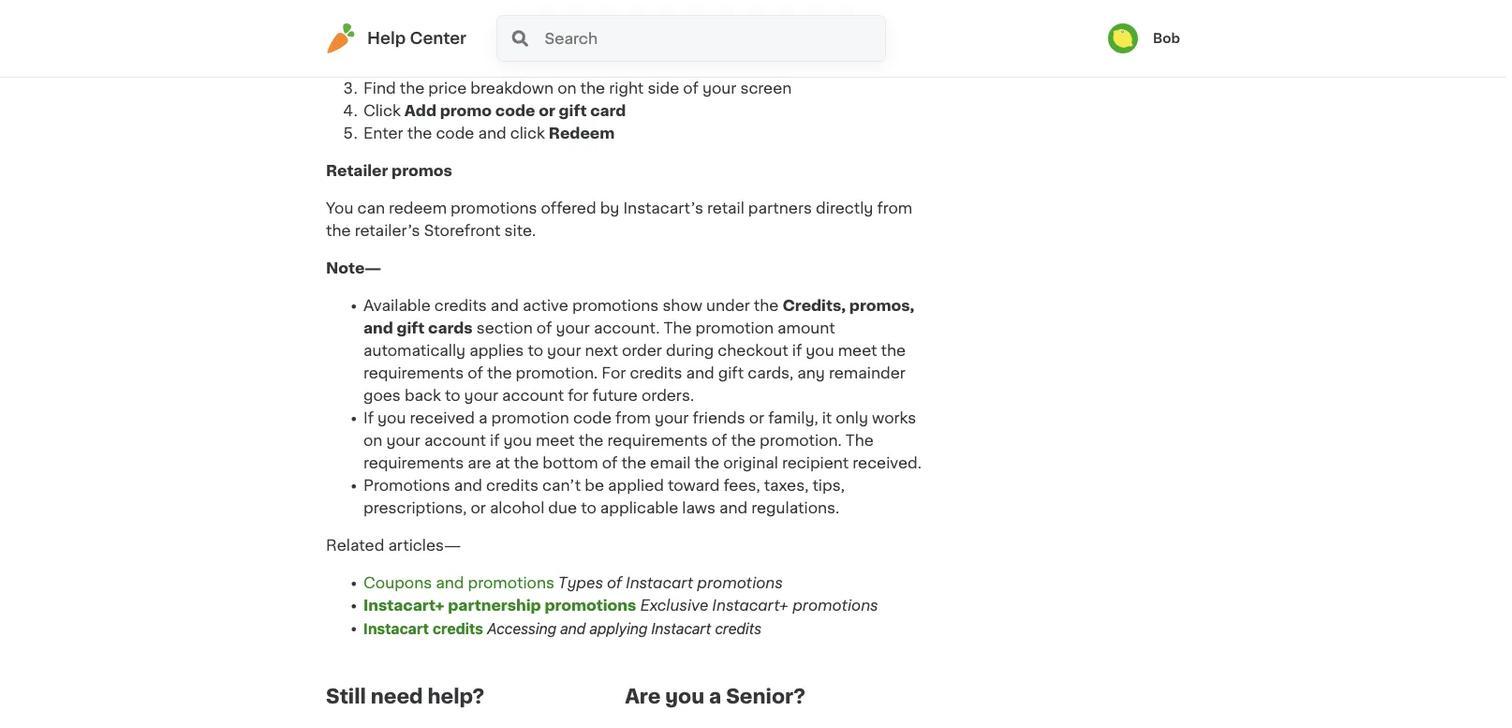 Task type: describe. For each thing, give the bounding box(es) containing it.
0 horizontal spatial go
[[364, 36, 386, 51]]

right
[[609, 81, 644, 96]]

your left cart
[[409, 36, 443, 51]]

and left applying
[[561, 620, 586, 637]]

find
[[364, 81, 396, 96]]

and inside the credits, promos, and gift cards
[[364, 321, 393, 336]]

storefront
[[424, 224, 501, 239]]

1 vertical spatial code
[[436, 126, 475, 141]]

applies
[[470, 344, 524, 359]]

click
[[364, 104, 401, 119]]

of inside go to your cart go to checkout find the price breakdown on the right side of your screen click add promo code or gift card enter the code and click redeem
[[683, 81, 699, 96]]

cards
[[428, 321, 473, 336]]

articles—
[[388, 538, 461, 553]]

applicable
[[600, 501, 679, 516]]

retailer promos
[[326, 164, 452, 179]]

offered
[[541, 201, 596, 216]]

redeem
[[549, 126, 615, 141]]

regulations.
[[752, 501, 840, 516]]

active
[[523, 299, 569, 314]]

only
[[836, 411, 869, 426]]

1 vertical spatial go
[[405, 59, 428, 74]]

the inside you can redeem promotions offered by instacart's retail partners directly from the retailer's storefront site.
[[326, 224, 351, 239]]

gift inside go to your cart go to checkout find the price breakdown on the right side of your screen click add promo code or gift card enter the code and click redeem
[[559, 104, 587, 119]]

the up toward
[[695, 456, 720, 471]]

promo
[[440, 104, 492, 119]]

add
[[405, 104, 437, 119]]

credits, promos, and gift cards
[[364, 299, 915, 336]]

promotion. inside if you received a promotion code from your friends or family, it only works on your account if you meet the requirements of the promotion. the requirements are at the bottom of the email the original recipient received.
[[760, 434, 842, 449]]

taxes,
[[764, 478, 809, 493]]

retailer's
[[355, 224, 420, 239]]

code inside if you received a promotion code from your friends or family, it only works on your account if you meet the requirements of the promotion. the requirements are at the bottom of the email the original recipient received.
[[573, 411, 612, 426]]

Search search field
[[543, 16, 886, 61]]

promotion inside section of your account. the promotion amount automatically applies to your next order during checkout if you meet the requirements of the promotion. for credits and gift cards, any remainder goes back to your account for future orders.
[[696, 321, 774, 336]]

checkout inside section of your account. the promotion amount automatically applies to your next order during checkout if you meet the requirements of the promotion. for credits and gift cards, any remainder goes back to your account for future orders.
[[718, 344, 789, 359]]

and inside section of your account. the promotion amount automatically applies to your next order during checkout if you meet the requirements of the promotion. for credits and gift cards, any remainder goes back to your account for future orders.
[[686, 366, 715, 381]]

go to your cart go to checkout find the price breakdown on the right side of your screen click add promo code or gift card enter the code and click redeem
[[364, 36, 792, 141]]

email
[[650, 456, 691, 471]]

to up received
[[445, 389, 461, 404]]

of up be
[[602, 456, 618, 471]]

to down be
[[581, 501, 597, 516]]

the right 'at'
[[514, 456, 539, 471]]

tips,
[[813, 478, 845, 493]]

works
[[872, 411, 917, 426]]

credits down "partnership"
[[433, 620, 483, 637]]

promos
[[392, 164, 452, 179]]

instacart down exclusive at the bottom left
[[652, 620, 711, 637]]

you right if
[[378, 411, 406, 426]]

retailer
[[326, 164, 388, 179]]

credits up cards
[[435, 299, 487, 314]]

or inside go to your cart go to checkout find the price breakdown on the right side of your screen click add promo code or gift card enter the code and click redeem
[[539, 104, 556, 119]]

are
[[468, 456, 492, 471]]

and up 'section'
[[491, 299, 519, 314]]

if you received a promotion code from your friends or family, it only works on your account if you meet the requirements of the promotion. the requirements are at the bottom of the email the original recipient received.
[[364, 411, 922, 471]]

under
[[706, 299, 750, 314]]

automatically
[[364, 344, 466, 359]]

account inside section of your account. the promotion amount automatically applies to your next order during checkout if you meet the requirements of the promotion. for credits and gift cards, any remainder goes back to your account for future orders.
[[502, 389, 564, 404]]

you right are on the bottom of the page
[[666, 687, 705, 706]]

and inside promotions and credits can't be applied toward fees, taxes, tips, prescriptions, or alcohol
[[454, 478, 482, 493]]

for
[[602, 366, 626, 381]]

types
[[558, 576, 603, 591]]

to up price
[[431, 59, 448, 74]]

site.
[[505, 224, 536, 239]]

instacart inside coupons and promotions types of instacart promotions instacart+ partnership promotions exclusive instacart+ promotions
[[626, 576, 694, 591]]

related articles—
[[326, 538, 461, 553]]

recipient
[[782, 456, 849, 471]]

future
[[593, 389, 638, 404]]

or inside promotions and credits can't be applied toward fees, taxes, tips, prescriptions, or alcohol
[[471, 501, 486, 516]]

family,
[[769, 411, 819, 426]]

directly
[[816, 201, 874, 216]]

of down friends
[[712, 434, 727, 449]]

coupons
[[364, 576, 432, 591]]

2 vertical spatial requirements
[[364, 456, 464, 471]]

are you a senior?
[[625, 687, 806, 706]]

order
[[622, 344, 662, 359]]

price
[[429, 81, 467, 96]]

available
[[364, 299, 431, 314]]

received
[[410, 411, 475, 426]]

friends
[[693, 411, 746, 426]]

requirements inside section of your account. the promotion amount automatically applies to your next order during checkout if you meet the requirements of the promotion. for credits and gift cards, any remainder goes back to your account for future orders.
[[364, 366, 464, 381]]

goes
[[364, 389, 401, 404]]

1 vertical spatial requirements
[[608, 434, 708, 449]]

retail
[[707, 201, 745, 216]]

credits up "are you a senior?"
[[715, 620, 762, 637]]

due
[[548, 501, 577, 516]]

on inside if you received a promotion code from your friends or family, it only works on your account if you meet the requirements of the promotion. the requirements are at the bottom of the email the original recipient received.
[[364, 434, 383, 449]]

gift inside the credits, promos, and gift cards
[[397, 321, 425, 336]]

any
[[798, 366, 825, 381]]

cards,
[[748, 366, 794, 381]]

your down received
[[386, 434, 421, 449]]

can
[[357, 201, 385, 216]]

instacart credits link
[[364, 620, 483, 637]]

next
[[585, 344, 618, 359]]

of inside coupons and promotions types of instacart promotions instacart+ partnership promotions exclusive instacart+ promotions
[[607, 576, 622, 591]]

credits inside promotions and credits can't be applied toward fees, taxes, tips, prescriptions, or alcohol
[[486, 478, 539, 493]]

your down 'available credits and active promotions show under the' at the top of the page
[[556, 321, 590, 336]]

original
[[723, 456, 779, 471]]

help center
[[367, 30, 467, 46]]

alcohol
[[490, 501, 545, 516]]

credits,
[[783, 299, 846, 314]]

senior?
[[726, 687, 806, 706]]

to left center at the left top
[[390, 36, 405, 51]]

partners
[[749, 201, 812, 216]]

or inside if you received a promotion code from your friends or family, it only works on your account if you meet the requirements of the promotion. the requirements are at the bottom of the email the original recipient received.
[[749, 411, 765, 426]]

help
[[367, 30, 406, 46]]

the up add
[[400, 81, 425, 96]]

side
[[648, 81, 680, 96]]

click
[[510, 126, 545, 141]]

laws
[[682, 501, 716, 516]]

credits inside section of your account. the promotion amount automatically applies to your next order during checkout if you meet the requirements of the promotion. for credits and gift cards, any remainder goes back to your account for future orders.
[[630, 366, 682, 381]]

received.
[[853, 456, 922, 471]]

center
[[410, 30, 467, 46]]

instacart credits
[[364, 620, 483, 637]]

can't
[[543, 478, 581, 493]]



Task type: locate. For each thing, give the bounding box(es) containing it.
back
[[405, 389, 441, 404]]

1 horizontal spatial code
[[496, 104, 535, 119]]

meet up remainder
[[838, 344, 878, 359]]

accessing
[[487, 620, 557, 637]]

promotion up 'at'
[[491, 411, 570, 426]]

1 horizontal spatial account
[[502, 389, 564, 404]]

credits
[[435, 299, 487, 314], [630, 366, 682, 381], [486, 478, 539, 493], [433, 620, 483, 637], [715, 620, 762, 637]]

1 instacart+ from the left
[[364, 598, 445, 613]]

1 horizontal spatial promotion
[[696, 321, 774, 336]]

0 horizontal spatial instacart+
[[364, 598, 445, 613]]

requirements up promotions
[[364, 456, 464, 471]]

1 horizontal spatial on
[[558, 81, 577, 96]]

and down fees,
[[720, 501, 748, 516]]

from inside if you received a promotion code from your friends or family, it only works on your account if you meet the requirements of the promotion. the requirements are at the bottom of the email the original recipient received.
[[616, 411, 651, 426]]

of right types
[[607, 576, 622, 591]]

meet inside if you received a promotion code from your friends or family, it only works on your account if you meet the requirements of the promotion. the requirements are at the bottom of the email the original recipient received.
[[536, 434, 575, 449]]

1 horizontal spatial the
[[846, 434, 874, 449]]

0 horizontal spatial checkout
[[451, 59, 526, 74]]

1 vertical spatial promotion.
[[760, 434, 842, 449]]

promos,
[[850, 299, 915, 314]]

the inside section of your account. the promotion amount automatically applies to your next order during checkout if you meet the requirements of the promotion. for credits and gift cards, any remainder goes back to your account for future orders.
[[664, 321, 692, 336]]

promotion inside if you received a promotion code from your friends or family, it only works on your account if you meet the requirements of the promotion. the requirements are at the bottom of the email the original recipient received.
[[491, 411, 570, 426]]

and down articles—
[[436, 576, 464, 591]]

1 vertical spatial meet
[[536, 434, 575, 449]]

you
[[806, 344, 835, 359], [378, 411, 406, 426], [504, 434, 532, 449], [666, 687, 705, 706]]

0 vertical spatial promotion
[[696, 321, 774, 336]]

0 horizontal spatial promotion.
[[516, 366, 598, 381]]

checkout
[[451, 59, 526, 74], [718, 344, 789, 359]]

code
[[496, 104, 535, 119], [436, 126, 475, 141], [573, 411, 612, 426]]

2 vertical spatial gift
[[718, 366, 744, 381]]

account.
[[594, 321, 660, 336]]

1 horizontal spatial from
[[877, 201, 913, 216]]

enter
[[364, 126, 404, 141]]

promotions
[[451, 201, 537, 216], [572, 299, 659, 314], [468, 576, 555, 591], [697, 576, 783, 591], [545, 598, 637, 613], [793, 598, 879, 613]]

on up redeem
[[558, 81, 577, 96]]

bob link
[[1108, 23, 1181, 53]]

0 horizontal spatial gift
[[397, 321, 425, 336]]

1 horizontal spatial go
[[405, 59, 428, 74]]

and down available
[[364, 321, 393, 336]]

1 vertical spatial account
[[424, 434, 486, 449]]

account down received
[[424, 434, 486, 449]]

promotion. down family,
[[760, 434, 842, 449]]

if down amount at the right of the page
[[792, 344, 802, 359]]

the down applies at the left of page
[[487, 366, 512, 381]]

go down help center on the left
[[405, 59, 428, 74]]

1 horizontal spatial meet
[[838, 344, 878, 359]]

coupons and promotions link
[[364, 576, 555, 591]]

the down you on the left top
[[326, 224, 351, 239]]

and down promo
[[478, 126, 507, 141]]

you inside section of your account. the promotion amount automatically applies to your next order during checkout if you meet the requirements of the promotion. for credits and gift cards, any remainder goes back to your account for future orders.
[[806, 344, 835, 359]]

promotion down under
[[696, 321, 774, 336]]

amount
[[778, 321, 835, 336]]

promotion. up for on the left bottom
[[516, 366, 598, 381]]

gift up automatically
[[397, 321, 425, 336]]

0 horizontal spatial a
[[479, 411, 488, 426]]

requirements down automatically
[[364, 366, 464, 381]]

help center link
[[326, 23, 467, 53]]

or left family,
[[749, 411, 765, 426]]

and down are
[[454, 478, 482, 493]]

1 vertical spatial if
[[490, 434, 500, 449]]

or left alcohol at the bottom
[[471, 501, 486, 516]]

instacart up exclusive at the bottom left
[[626, 576, 694, 591]]

checkout inside go to your cart go to checkout find the price breakdown on the right side of your screen click add promo code or gift card enter the code and click redeem
[[451, 59, 526, 74]]

and inside coupons and promotions types of instacart promotions instacart+ partnership promotions exclusive instacart+ promotions
[[436, 576, 464, 591]]

the down add
[[407, 126, 432, 141]]

prescriptions,
[[364, 501, 467, 516]]

2 horizontal spatial code
[[573, 411, 612, 426]]

0 horizontal spatial or
[[471, 501, 486, 516]]

2 instacart+ from the left
[[712, 598, 789, 613]]

of right 'side'
[[683, 81, 699, 96]]

you up 'any'
[[806, 344, 835, 359]]

you up 'at'
[[504, 434, 532, 449]]

or up click at the left top of page
[[539, 104, 556, 119]]

coupons and promotions types of instacart promotions instacart+ partnership promotions exclusive instacart+ promotions
[[364, 576, 879, 613]]

partnership
[[448, 598, 541, 613]]

show
[[663, 299, 703, 314]]

credits up alcohol at the bottom
[[486, 478, 539, 493]]

0 vertical spatial from
[[877, 201, 913, 216]]

the up card on the left top of page
[[581, 81, 605, 96]]

0 vertical spatial promotion.
[[516, 366, 598, 381]]

the up original
[[731, 434, 756, 449]]

1 horizontal spatial or
[[539, 104, 556, 119]]

and
[[478, 126, 507, 141], [491, 299, 519, 314], [364, 321, 393, 336], [686, 366, 715, 381], [454, 478, 482, 493], [720, 501, 748, 516], [436, 576, 464, 591], [561, 620, 586, 637]]

bob
[[1153, 32, 1181, 45]]

or
[[539, 104, 556, 119], [749, 411, 765, 426], [471, 501, 486, 516]]

exclusive
[[640, 598, 709, 613]]

account left for on the left bottom
[[502, 389, 564, 404]]

2 horizontal spatial or
[[749, 411, 765, 426]]

orders.
[[642, 389, 694, 404]]

0 horizontal spatial from
[[616, 411, 651, 426]]

at
[[495, 456, 510, 471]]

you
[[326, 201, 354, 216]]

meet up bottom
[[536, 434, 575, 449]]

checkout up cards,
[[718, 344, 789, 359]]

code down promo
[[436, 126, 475, 141]]

accessing and applying instacart credits
[[487, 620, 762, 637]]

0 vertical spatial if
[[792, 344, 802, 359]]

promotions and credits can't be applied toward fees, taxes, tips, prescriptions, or alcohol
[[364, 478, 845, 516]]

promotion. inside section of your account. the promotion amount automatically applies to your next order during checkout if you meet the requirements of the promotion. for credits and gift cards, any remainder goes back to your account for future orders.
[[516, 366, 598, 381]]

of
[[683, 81, 699, 96], [537, 321, 552, 336], [468, 366, 483, 381], [712, 434, 727, 449], [602, 456, 618, 471], [607, 576, 622, 591]]

instacart image
[[326, 23, 356, 53]]

1 horizontal spatial gift
[[559, 104, 587, 119]]

a right received
[[479, 411, 488, 426]]

section
[[477, 321, 533, 336]]

0 horizontal spatial meet
[[536, 434, 575, 449]]

the
[[664, 321, 692, 336], [846, 434, 874, 449]]

the inside if you received a promotion code from your friends or family, it only works on your account if you meet the requirements of the promotion. the requirements are at the bottom of the email the original recipient received.
[[846, 434, 874, 449]]

bottom
[[543, 456, 598, 471]]

on down if
[[364, 434, 383, 449]]

the up remainder
[[881, 344, 906, 359]]

0 vertical spatial checkout
[[451, 59, 526, 74]]

1 horizontal spatial if
[[792, 344, 802, 359]]

need
[[371, 687, 423, 706]]

breakdown
[[471, 81, 554, 96]]

instacart's
[[624, 201, 704, 216]]

1 horizontal spatial a
[[709, 687, 722, 706]]

still need help?
[[326, 687, 485, 706]]

user avatar image
[[1108, 23, 1138, 53]]

1 horizontal spatial checkout
[[718, 344, 789, 359]]

your up received
[[464, 389, 498, 404]]

and down during
[[686, 366, 715, 381]]

instacart+
[[364, 598, 445, 613], [712, 598, 789, 613]]

the up applied
[[622, 456, 647, 471]]

1 horizontal spatial promotion.
[[760, 434, 842, 449]]

0 vertical spatial code
[[496, 104, 535, 119]]

checkout up breakdown
[[451, 59, 526, 74]]

1 vertical spatial the
[[846, 434, 874, 449]]

are
[[625, 687, 661, 706]]

remainder
[[829, 366, 906, 381]]

account inside if you received a promotion code from your friends or family, it only works on your account if you meet the requirements of the promotion. the requirements are at the bottom of the email the original recipient received.
[[424, 434, 486, 449]]

meet
[[838, 344, 878, 359], [536, 434, 575, 449]]

instacart down coupons
[[364, 620, 429, 637]]

0 horizontal spatial on
[[364, 434, 383, 449]]

0 vertical spatial go
[[364, 36, 386, 51]]

if inside if you received a promotion code from your friends or family, it only works on your account if you meet the requirements of the promotion. the requirements are at the bottom of the email the original recipient received.
[[490, 434, 500, 449]]

1 vertical spatial checkout
[[718, 344, 789, 359]]

instacart
[[626, 576, 694, 591], [364, 620, 429, 637], [652, 620, 711, 637]]

requirements up 'email'
[[608, 434, 708, 449]]

1 vertical spatial from
[[616, 411, 651, 426]]

1 vertical spatial promotion
[[491, 411, 570, 426]]

promotions
[[364, 478, 450, 493]]

of down active at the top left of the page
[[537, 321, 552, 336]]

be
[[585, 478, 604, 493]]

0 vertical spatial account
[[502, 389, 564, 404]]

of down applies at the left of page
[[468, 366, 483, 381]]

note—
[[326, 261, 382, 276]]

due to applicable laws and regulations.
[[548, 501, 840, 516]]

0 vertical spatial the
[[664, 321, 692, 336]]

0 horizontal spatial code
[[436, 126, 475, 141]]

toward
[[668, 478, 720, 493]]

1 vertical spatial or
[[749, 411, 765, 426]]

go right instacart image
[[364, 36, 386, 51]]

1 vertical spatial on
[[364, 434, 383, 449]]

it
[[822, 411, 832, 426]]

meet inside section of your account. the promotion amount automatically applies to your next order during checkout if you meet the requirements of the promotion. for credits and gift cards, any remainder goes back to your account for future orders.
[[838, 344, 878, 359]]

to
[[390, 36, 405, 51], [431, 59, 448, 74], [528, 344, 544, 359], [445, 389, 461, 404], [581, 501, 597, 516]]

0 vertical spatial or
[[539, 104, 556, 119]]

on
[[558, 81, 577, 96], [364, 434, 383, 449]]

0 vertical spatial meet
[[838, 344, 878, 359]]

gift inside section of your account. the promotion amount automatically applies to your next order during checkout if you meet the requirements of the promotion. for credits and gift cards, any remainder goes back to your account for future orders.
[[718, 366, 744, 381]]

0 vertical spatial a
[[479, 411, 488, 426]]

0 horizontal spatial promotion
[[491, 411, 570, 426]]

and inside go to your cart go to checkout find the price breakdown on the right side of your screen click add promo code or gift card enter the code and click redeem
[[478, 126, 507, 141]]

during
[[666, 344, 714, 359]]

credits up orders.
[[630, 366, 682, 381]]

the down only
[[846, 434, 874, 449]]

your left screen
[[703, 81, 737, 96]]

from right directly
[[877, 201, 913, 216]]

still
[[326, 687, 366, 706]]

if up 'at'
[[490, 434, 500, 449]]

the down show
[[664, 321, 692, 336]]

0 vertical spatial requirements
[[364, 366, 464, 381]]

0 vertical spatial on
[[558, 81, 577, 96]]

if inside section of your account. the promotion amount automatically applies to your next order during checkout if you meet the requirements of the promotion. for credits and gift cards, any remainder goes back to your account for future orders.
[[792, 344, 802, 359]]

your left next
[[547, 344, 581, 359]]

2 vertical spatial or
[[471, 501, 486, 516]]

code down breakdown
[[496, 104, 535, 119]]

1 vertical spatial a
[[709, 687, 722, 706]]

promotion
[[696, 321, 774, 336], [491, 411, 570, 426]]

your
[[409, 36, 443, 51], [703, 81, 737, 96], [556, 321, 590, 336], [547, 344, 581, 359], [464, 389, 498, 404], [655, 411, 689, 426], [386, 434, 421, 449]]

instacart+ partnership promotions link
[[364, 598, 637, 613]]

available credits and active promotions show under the
[[364, 299, 783, 314]]

applied
[[608, 478, 664, 493]]

a left senior?
[[709, 687, 722, 706]]

a inside if you received a promotion code from your friends or family, it only works on your account if you meet the requirements of the promotion. the requirements are at the bottom of the email the original recipient received.
[[479, 411, 488, 426]]

from down future
[[616, 411, 651, 426]]

code down for on the left bottom
[[573, 411, 612, 426]]

1 vertical spatial gift
[[397, 321, 425, 336]]

from inside you can redeem promotions offered by instacart's retail partners directly from the retailer's storefront site.
[[877, 201, 913, 216]]

instacart+ right exclusive at the bottom left
[[712, 598, 789, 613]]

to down 'section'
[[528, 344, 544, 359]]

the right under
[[754, 299, 779, 314]]

gift left cards,
[[718, 366, 744, 381]]

the up bottom
[[579, 434, 604, 449]]

cart
[[447, 36, 477, 51]]

0 horizontal spatial the
[[664, 321, 692, 336]]

if
[[792, 344, 802, 359], [490, 434, 500, 449]]

2 vertical spatial code
[[573, 411, 612, 426]]

for
[[568, 389, 589, 404]]

0 horizontal spatial account
[[424, 434, 486, 449]]

your down orders.
[[655, 411, 689, 426]]

2 horizontal spatial gift
[[718, 366, 744, 381]]

1 horizontal spatial instacart+
[[712, 598, 789, 613]]

on inside go to your cart go to checkout find the price breakdown on the right side of your screen click add promo code or gift card enter the code and click redeem
[[558, 81, 577, 96]]

fees,
[[724, 478, 761, 493]]

promotions inside you can redeem promotions offered by instacart's retail partners directly from the retailer's storefront site.
[[451, 201, 537, 216]]

section of your account. the promotion amount automatically applies to your next order during checkout if you meet the requirements of the promotion. for credits and gift cards, any remainder goes back to your account for future orders.
[[364, 321, 906, 404]]

by
[[600, 201, 620, 216]]

0 vertical spatial gift
[[559, 104, 587, 119]]

0 horizontal spatial if
[[490, 434, 500, 449]]

if
[[364, 411, 374, 426]]

instacart+ down coupons
[[364, 598, 445, 613]]

requirements
[[364, 366, 464, 381], [608, 434, 708, 449], [364, 456, 464, 471]]

gift up redeem
[[559, 104, 587, 119]]



Task type: vqa. For each thing, say whether or not it's contained in the screenshot.
unable
no



